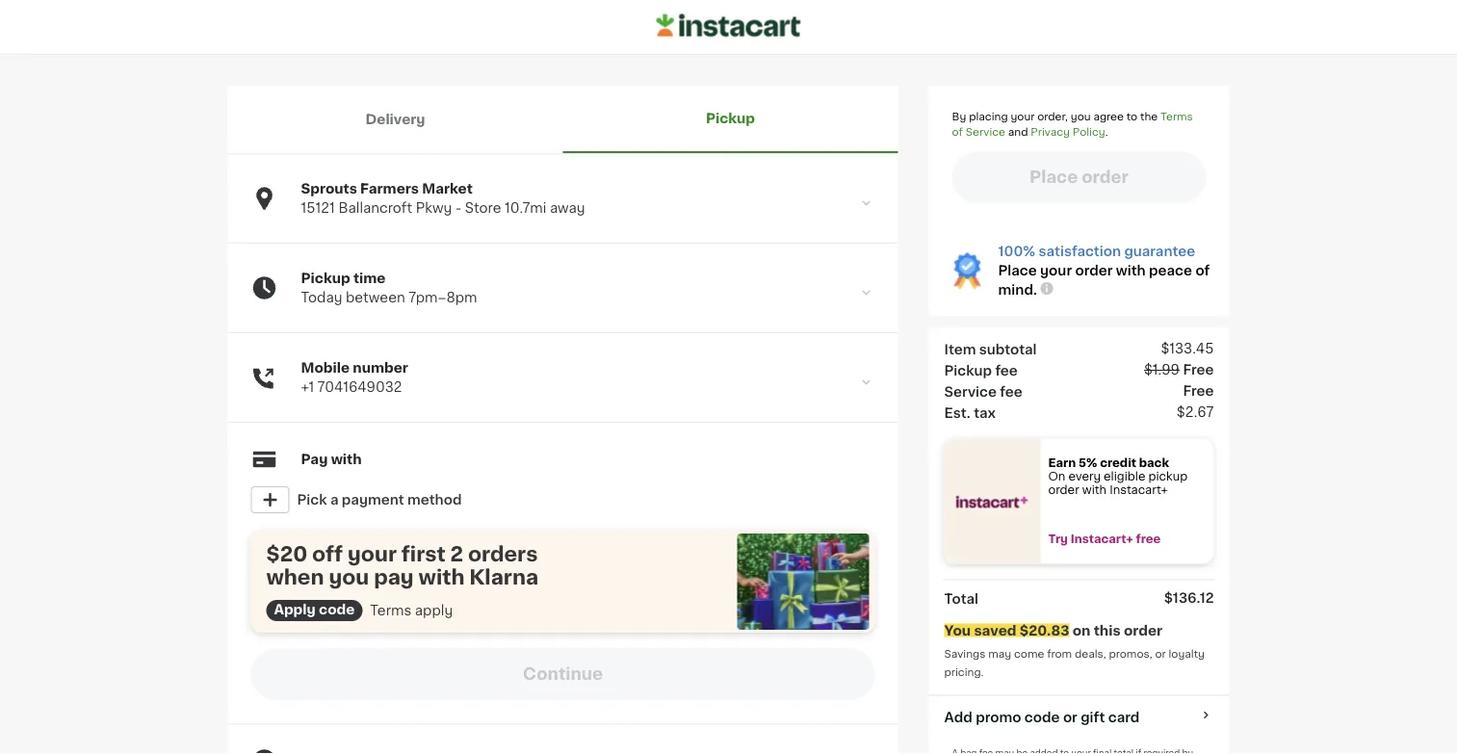 Task type: vqa. For each thing, say whether or not it's contained in the screenshot.
2nd In- from the bottom of the page
no



Task type: describe. For each thing, give the bounding box(es) containing it.
pick
[[297, 493, 327, 507]]

off
[[312, 544, 343, 564]]

subtotal
[[979, 342, 1037, 356]]

mind.
[[998, 283, 1037, 297]]

$1.99 free
[[1144, 363, 1214, 376]]

agree
[[1094, 111, 1124, 122]]

mobile number +1 7041649032
[[301, 361, 408, 394]]

privacy policy link
[[1031, 127, 1105, 137]]

try
[[1048, 534, 1068, 545]]

apply
[[274, 603, 316, 616]]

this
[[1094, 624, 1121, 637]]

privacy
[[1031, 127, 1070, 137]]

earn 5% credit back on every eligible pickup order with instacart+
[[1048, 458, 1191, 495]]

pickup fee
[[944, 364, 1018, 377]]

deals,
[[1075, 649, 1106, 659]]

of inside terms of service
[[952, 127, 963, 137]]

your for $20 off your first 2 orders when you pay with klarna
[[348, 544, 397, 564]]

apply code
[[274, 603, 355, 616]]

service fee
[[944, 385, 1023, 398]]

first
[[402, 544, 446, 564]]

pickup for pickup
[[706, 112, 755, 125]]

guarantee
[[1124, 245, 1195, 258]]

try instacart+ free button
[[1041, 533, 1214, 546]]

2 free from the top
[[1183, 384, 1214, 397]]

store
[[465, 201, 501, 215]]

by placing your order, you agree to the
[[952, 111, 1161, 122]]

savings may come from deals, promos, or loyalty pricing.
[[944, 649, 1208, 677]]

home image
[[656, 11, 801, 40]]

on
[[1048, 471, 1066, 482]]

with right pay
[[331, 453, 362, 466]]

gift
[[1081, 710, 1105, 724]]

promos,
[[1109, 649, 1152, 659]]

you
[[944, 624, 971, 637]]

delivery
[[365, 113, 425, 126]]

order inside the place your order with peace of mind.
[[1075, 264, 1113, 277]]

code inside button
[[1025, 710, 1060, 724]]

card
[[1108, 710, 1140, 724]]

klarna
[[469, 567, 539, 587]]

$20 off your first 2 orders when you pay with klarna
[[266, 544, 539, 587]]

sprouts
[[301, 182, 357, 196]]

eligible
[[1104, 471, 1146, 482]]

7pm–8pm
[[409, 291, 477, 304]]

today
[[301, 291, 342, 304]]

with inside the place your order with peace of mind.
[[1116, 264, 1146, 277]]

terms for terms apply
[[370, 604, 412, 617]]

more info about 100% satisfaction guarantee image
[[1039, 281, 1055, 296]]

saved
[[974, 624, 1017, 637]]

pickup button
[[563, 86, 898, 153]]

satisfaction
[[1039, 245, 1121, 258]]

and
[[1008, 127, 1028, 137]]

100%
[[998, 245, 1036, 258]]

1 horizontal spatial you
[[1071, 111, 1091, 122]]

method
[[407, 493, 462, 507]]

pickup
[[1149, 471, 1188, 482]]

a
[[330, 493, 339, 507]]

$20.83
[[1020, 624, 1070, 637]]

$1.99
[[1144, 363, 1180, 376]]

terms of service
[[952, 111, 1193, 137]]

place your order with peace of mind.
[[998, 264, 1210, 297]]

try instacart+ free
[[1048, 534, 1161, 545]]

the
[[1140, 111, 1158, 122]]

$133.45
[[1161, 341, 1214, 355]]

instacart+ inside earn 5% credit back on every eligible pickup order with instacart+
[[1110, 484, 1168, 495]]

0 vertical spatial code
[[319, 603, 355, 616]]

you saved $20.83 on this order
[[944, 624, 1163, 637]]

you inside $20 off your first 2 orders when you pay with klarna
[[329, 567, 369, 587]]

100% satisfaction guarantee
[[998, 245, 1195, 258]]

peace
[[1149, 264, 1192, 277]]

10.7mi
[[505, 201, 546, 215]]

pick a payment method button
[[251, 481, 875, 519]]

pkwy
[[416, 201, 452, 215]]

savings
[[944, 649, 986, 659]]

promo
[[976, 710, 1021, 724]]

instacart+ inside button
[[1071, 534, 1133, 545]]

pricing.
[[944, 667, 984, 677]]

7041649032
[[317, 380, 402, 394]]

5%
[[1079, 458, 1097, 469]]

$20
[[266, 544, 307, 564]]

add promo code or gift card button
[[944, 707, 1140, 727]]

1 vertical spatial service
[[944, 385, 997, 398]]

item
[[944, 342, 976, 356]]

apply
[[415, 604, 453, 617]]



Task type: locate. For each thing, give the bounding box(es) containing it.
your for by placing your order, you agree to the
[[1011, 111, 1035, 122]]

free down $133.45
[[1183, 363, 1214, 376]]

add
[[944, 710, 973, 724]]

2 vertical spatial pickup
[[944, 364, 992, 377]]

0 horizontal spatial you
[[329, 567, 369, 587]]

0 vertical spatial instacart+
[[1110, 484, 1168, 495]]

2 horizontal spatial pickup
[[944, 364, 992, 377]]

or inside button
[[1063, 710, 1078, 724]]

policy
[[1073, 127, 1105, 137]]

1 vertical spatial code
[[1025, 710, 1060, 724]]

with down 2
[[419, 567, 465, 587]]

free up $2.67
[[1183, 384, 1214, 397]]

or left loyalty on the bottom right of the page
[[1155, 649, 1166, 659]]

fee
[[995, 364, 1018, 377], [1000, 385, 1023, 398]]

pickup inside 'button'
[[706, 112, 755, 125]]

1 vertical spatial you
[[329, 567, 369, 587]]

0 vertical spatial your
[[1011, 111, 1035, 122]]

or left the gift
[[1063, 710, 1078, 724]]

2 vertical spatial order
[[1124, 624, 1163, 637]]

order down 100% satisfaction guarantee in the right of the page
[[1075, 264, 1113, 277]]

pickup time image
[[858, 284, 875, 301]]

+1
[[301, 380, 314, 394]]

0 vertical spatial terms
[[1161, 111, 1193, 122]]

pick a payment method
[[297, 493, 462, 507]]

pickup down home image
[[706, 112, 755, 125]]

terms apply
[[370, 604, 453, 617]]

service down placing
[[966, 127, 1006, 137]]

terms for terms of service
[[1161, 111, 1193, 122]]

instacart+ down eligible
[[1110, 484, 1168, 495]]

$136.12
[[1164, 591, 1214, 604]]

of right peace
[[1196, 264, 1210, 277]]

fee down pickup fee
[[1000, 385, 1023, 398]]

may
[[988, 649, 1011, 659]]

place
[[998, 264, 1037, 277]]

-
[[455, 201, 461, 215]]

code right the promo
[[1025, 710, 1060, 724]]

0 vertical spatial free
[[1183, 363, 1214, 376]]

0 horizontal spatial of
[[952, 127, 963, 137]]

with
[[1116, 264, 1146, 277], [331, 453, 362, 466], [1082, 484, 1107, 495], [419, 567, 465, 587]]

1 vertical spatial terms
[[370, 604, 412, 617]]

code
[[319, 603, 355, 616], [1025, 710, 1060, 724]]

pickup up today
[[301, 272, 350, 285]]

instacart+
[[1110, 484, 1168, 495], [1071, 534, 1133, 545]]

orders
[[468, 544, 538, 564]]

0 vertical spatial service
[[966, 127, 1006, 137]]

pickup for pickup fee
[[944, 364, 992, 377]]

your up pay
[[348, 544, 397, 564]]

item subtotal
[[944, 342, 1037, 356]]

number
[[353, 361, 408, 375]]

order inside earn 5% credit back on every eligible pickup order with instacart+
[[1048, 484, 1079, 495]]

pay with
[[301, 453, 362, 466]]

add promo code or gift card
[[944, 710, 1140, 724]]

0 vertical spatial of
[[952, 127, 963, 137]]

service
[[966, 127, 1006, 137], [944, 385, 997, 398]]

loyalty
[[1169, 649, 1205, 659]]

total
[[944, 592, 979, 605]]

you down "off"
[[329, 567, 369, 587]]

of inside the place your order with peace of mind.
[[1196, 264, 1210, 277]]

placing
[[969, 111, 1008, 122]]

of
[[952, 127, 963, 137], [1196, 264, 1210, 277]]

ballancroft
[[338, 201, 412, 215]]

fee for service fee
[[1000, 385, 1023, 398]]

1 horizontal spatial pickup
[[706, 112, 755, 125]]

earn
[[1048, 458, 1076, 469]]

your up more info about 100% satisfaction guarantee icon
[[1040, 264, 1072, 277]]

by
[[952, 111, 966, 122]]

back
[[1139, 458, 1169, 469]]

when
[[266, 567, 324, 587]]

est.
[[944, 406, 971, 419]]

1 horizontal spatial code
[[1025, 710, 1060, 724]]

0 vertical spatial pickup
[[706, 112, 755, 125]]

every
[[1069, 471, 1101, 482]]

0 horizontal spatial pickup
[[301, 272, 350, 285]]

1 vertical spatial instacart+
[[1071, 534, 1133, 545]]

your inside $20 off your first 2 orders when you pay with klarna
[[348, 544, 397, 564]]

or
[[1155, 649, 1166, 659], [1063, 710, 1078, 724]]

of down the "by"
[[952, 127, 963, 137]]

order down "on"
[[1048, 484, 1079, 495]]

your inside the place your order with peace of mind.
[[1040, 264, 1072, 277]]

pickup down item
[[944, 364, 992, 377]]

1 vertical spatial or
[[1063, 710, 1078, 724]]

terms of service link
[[952, 111, 1193, 137]]

pickup for pickup time today between 7pm–8pm
[[301, 272, 350, 285]]

pickup
[[706, 112, 755, 125], [301, 272, 350, 285], [944, 364, 992, 377]]

tax
[[974, 406, 996, 419]]

1 vertical spatial order
[[1048, 484, 1079, 495]]

0 vertical spatial or
[[1155, 649, 1166, 659]]

market
[[422, 182, 473, 196]]

1 horizontal spatial of
[[1196, 264, 1210, 277]]

2 horizontal spatial your
[[1040, 264, 1072, 277]]

0 horizontal spatial your
[[348, 544, 397, 564]]

with inside $20 off your first 2 orders when you pay with klarna
[[419, 567, 465, 587]]

1 horizontal spatial or
[[1155, 649, 1166, 659]]

0 vertical spatial fee
[[995, 364, 1018, 377]]

delivery button
[[228, 86, 563, 153]]

with down guarantee
[[1116, 264, 1146, 277]]

2 vertical spatial your
[[348, 544, 397, 564]]

terms
[[1161, 111, 1193, 122], [370, 604, 412, 617]]

0 horizontal spatial terms
[[370, 604, 412, 617]]

between
[[346, 291, 405, 304]]

pay
[[301, 453, 328, 466]]

0 vertical spatial order
[[1075, 264, 1113, 277]]

15121
[[301, 201, 335, 215]]

farmers
[[360, 182, 419, 196]]

time
[[353, 272, 386, 285]]

1 vertical spatial of
[[1196, 264, 1210, 277]]

1 vertical spatial your
[[1040, 264, 1072, 277]]

terms inside terms of service
[[1161, 111, 1193, 122]]

with inside earn 5% credit back on every eligible pickup order with instacart+
[[1082, 484, 1107, 495]]

fee for pickup fee
[[995, 364, 1018, 377]]

0 vertical spatial you
[[1071, 111, 1091, 122]]

0 horizontal spatial or
[[1063, 710, 1078, 724]]

sprouts farmers market 15121 ballancroft pkwy - store 10.7mi away
[[301, 182, 585, 215]]

1 vertical spatial fee
[[1000, 385, 1023, 398]]

credit
[[1100, 458, 1137, 469]]

2
[[450, 544, 463, 564]]

your up and
[[1011, 111, 1035, 122]]

terms down pay
[[370, 604, 412, 617]]

0 horizontal spatial code
[[319, 603, 355, 616]]

free
[[1183, 363, 1214, 376], [1183, 384, 1214, 397]]

pay
[[374, 567, 414, 587]]

order up promos,
[[1124, 624, 1163, 637]]

on
[[1073, 624, 1091, 637]]

terms right the
[[1161, 111, 1193, 122]]

$2.67
[[1177, 405, 1214, 419]]

your
[[1011, 111, 1035, 122], [1040, 264, 1072, 277], [348, 544, 397, 564]]

mobile
[[301, 361, 350, 375]]

from
[[1047, 649, 1072, 659]]

1 horizontal spatial your
[[1011, 111, 1035, 122]]

service inside terms of service
[[966, 127, 1006, 137]]

and privacy policy .
[[1006, 127, 1108, 137]]

you up policy at the right of page
[[1071, 111, 1091, 122]]

order
[[1075, 264, 1113, 277], [1048, 484, 1079, 495], [1124, 624, 1163, 637]]

service up est. tax
[[944, 385, 997, 398]]

pickup location image
[[858, 195, 875, 212]]

with down every
[[1082, 484, 1107, 495]]

away
[[550, 201, 585, 215]]

mobile number image
[[858, 374, 875, 391]]

free
[[1136, 534, 1161, 545]]

1 vertical spatial pickup
[[301, 272, 350, 285]]

you
[[1071, 111, 1091, 122], [329, 567, 369, 587]]

or inside savings may come from deals, promos, or loyalty pricing.
[[1155, 649, 1166, 659]]

order,
[[1037, 111, 1068, 122]]

1 free from the top
[[1183, 363, 1214, 376]]

1 vertical spatial free
[[1183, 384, 1214, 397]]

.
[[1105, 127, 1108, 137]]

instacart+ right the try on the bottom right of page
[[1071, 534, 1133, 545]]

fee down 'subtotal'
[[995, 364, 1018, 377]]

1 horizontal spatial terms
[[1161, 111, 1193, 122]]

come
[[1014, 649, 1044, 659]]

est. tax
[[944, 406, 996, 419]]

code right apply
[[319, 603, 355, 616]]

pickup inside the 'pickup time today between 7pm–8pm'
[[301, 272, 350, 285]]



